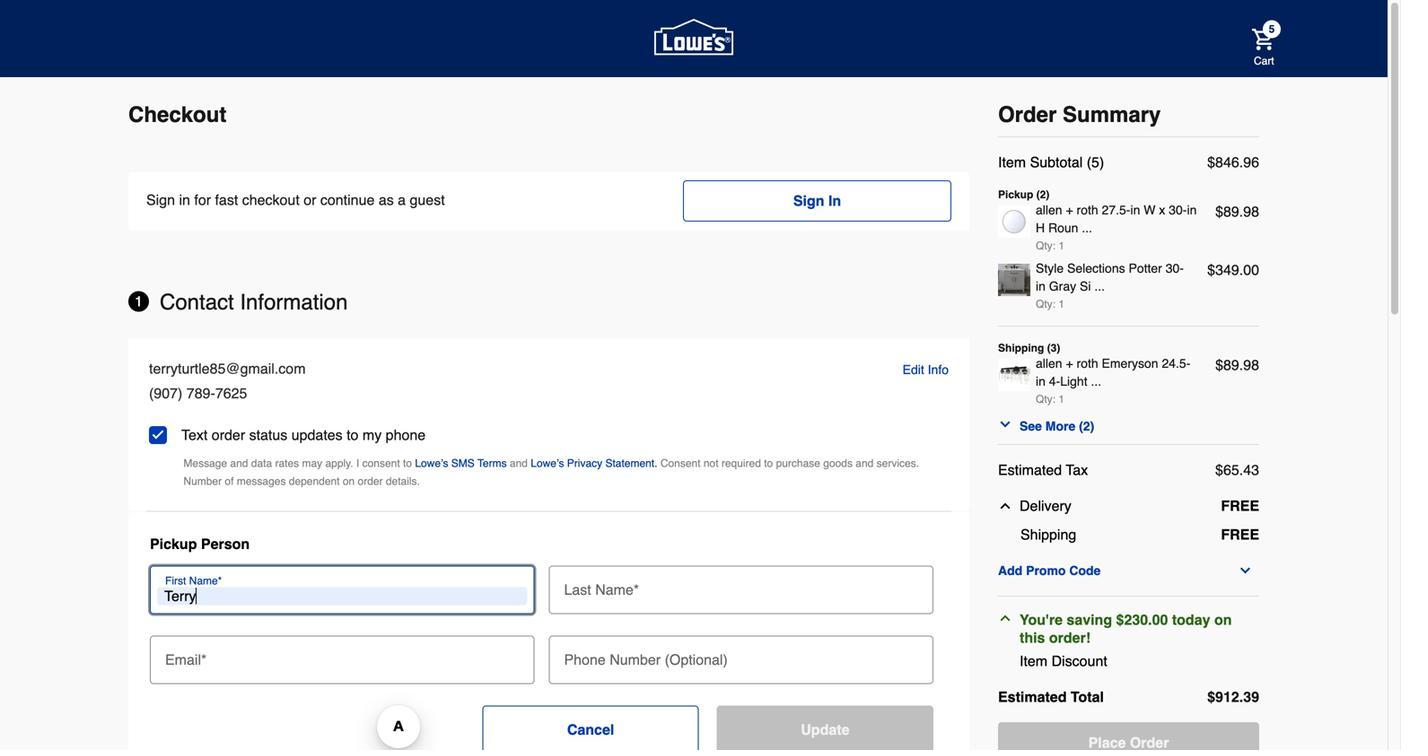 Task type: vqa. For each thing, say whether or not it's contained in the screenshot.
rightmost 3
no



Task type: describe. For each thing, give the bounding box(es) containing it.
$ 912 . 39
[[1207, 689, 1259, 706]]

1 vertical spatial number
[[610, 651, 661, 668]]

sign for sign in
[[793, 193, 824, 209]]

this
[[1020, 630, 1045, 646]]

96
[[1243, 154, 1259, 171]]

. for allen + roth emeryson 24.5- in 4-light ...
[[1239, 357, 1243, 373]]

estimated total
[[998, 689, 1104, 706]]

. for estimated tax
[[1239, 462, 1243, 478]]

(907)
[[149, 385, 183, 402]]

$ 65 . 43
[[1215, 462, 1259, 478]]

sign for sign in for fast checkout or continue as a guest
[[146, 192, 175, 208]]

349
[[1215, 262, 1239, 278]]

my
[[363, 427, 382, 443]]

allen for allen + roth 27.5-in w x 30-in h roun ...
[[1036, 203, 1062, 217]]

43
[[1243, 462, 1259, 478]]

on inside you're saving  $230.00  today on this order!
[[1214, 612, 1232, 628]]

(3)
[[1047, 342, 1060, 355]]

terms
[[478, 457, 507, 470]]

item image for allen + roth emeryson 24.5- in 4-light ...
[[998, 359, 1030, 391]]

status
[[249, 427, 287, 443]]

style selections potter 30- in gray si ...
[[1036, 261, 1184, 294]]

dependent
[[289, 475, 340, 488]]

89 for allen + roth 27.5-in w x 30-in h roun ...
[[1223, 203, 1239, 220]]

order
[[998, 102, 1057, 127]]

name* for last name*
[[595, 581, 639, 598]]

sign in for fast checkout or continue as a guest
[[146, 192, 445, 208]]

checkout
[[128, 102, 227, 127]]

tax
[[1066, 462, 1088, 478]]

roun
[[1048, 221, 1078, 235]]

846
[[1215, 154, 1239, 171]]

contact information
[[160, 290, 348, 315]]

(optional)
[[665, 651, 728, 668]]

0 horizontal spatial to
[[347, 427, 359, 443]]

a
[[398, 192, 406, 208]]

you're
[[1020, 612, 1063, 628]]

65
[[1223, 462, 1239, 478]]

message and data rates may apply. i consent to lowe's sms terms and lowe's privacy statement.
[[183, 457, 657, 470]]

5
[[1269, 23, 1275, 36]]

qty: 1 for style selections potter 30- in gray si ...
[[1036, 298, 1065, 311]]

edit info
[[903, 363, 949, 377]]

39
[[1243, 689, 1259, 706]]

delivery
[[1020, 498, 1072, 514]]

cancel button
[[482, 706, 699, 750]]

$ for estimated tax
[[1215, 462, 1223, 478]]

summary
[[1063, 102, 1161, 127]]

consent not required to purchase goods and services. number of messages dependent on order details.
[[183, 457, 919, 488]]

person
[[201, 536, 250, 552]]

saving
[[1067, 612, 1112, 628]]

1 for style selections potter 30- in gray si ...
[[1059, 298, 1065, 311]]

first name*
[[165, 575, 222, 587]]

or
[[304, 192, 316, 208]]

sign in
[[793, 193, 841, 209]]

pickup
[[998, 189, 1033, 201]]

may
[[302, 457, 322, 470]]

cart
[[1254, 55, 1274, 67]]

more
[[1046, 419, 1076, 434]]

on inside consent not required to purchase goods and services. number of messages dependent on order details.
[[343, 475, 355, 488]]

qty: for allen + roth 27.5-in w x 30-in h roun ...
[[1036, 240, 1056, 252]]

1 for allen + roth 27.5-in w x 30-in h roun ...
[[1059, 240, 1065, 252]]

in left w
[[1131, 203, 1140, 217]]

912
[[1215, 689, 1239, 706]]

gray
[[1049, 279, 1076, 294]]

text order status updates to my phone
[[181, 427, 426, 443]]

$ 89 . 98 for allen + roth emeryson 24.5- in 4-light ...
[[1215, 357, 1259, 373]]

to inside consent not required to purchase goods and services. number of messages dependent on order details.
[[764, 457, 773, 470]]

estimated for estimated tax
[[998, 462, 1062, 478]]

i
[[356, 457, 359, 470]]

0 horizontal spatial chevron down image
[[998, 417, 1013, 432]]

number inside consent not required to purchase goods and services. number of messages dependent on order details.
[[183, 475, 222, 488]]

subtotal
[[1030, 154, 1083, 171]]

chevron up image for delivery
[[998, 499, 1013, 513]]

guest
[[410, 192, 445, 208]]

information
[[240, 290, 348, 315]]

phone
[[564, 651, 606, 668]]

item for item discount
[[1020, 653, 1048, 670]]

privacy
[[567, 457, 602, 470]]

lowe's home improvement logo image
[[654, 0, 733, 78]]

promo
[[1026, 564, 1066, 578]]

$ for style selections potter 30- in gray si ...
[[1207, 262, 1215, 278]]

terryturtle85@gmail.com (907) 789-7625
[[149, 360, 306, 402]]

fast
[[215, 192, 238, 208]]

0 horizontal spatial order
[[212, 427, 245, 443]]

edit
[[903, 363, 924, 377]]

item image for allen + roth 27.5-in w x 30-in h roun ...
[[998, 206, 1030, 238]]

total
[[1071, 689, 1104, 706]]

item discount
[[1020, 653, 1108, 670]]

data
[[251, 457, 272, 470]]

terryturtle85@gmail.com
[[149, 360, 306, 377]]

style
[[1036, 261, 1064, 276]]

light
[[1060, 374, 1088, 389]]

for
[[194, 192, 211, 208]]

qty: 1 for allen + roth 27.5-in w x 30-in h roun ...
[[1036, 240, 1065, 252]]

1 left contact
[[135, 293, 143, 310]]

$ 846 . 96
[[1207, 154, 1259, 171]]

pickup person
[[150, 536, 250, 552]]

order!
[[1049, 630, 1091, 646]]

update
[[801, 722, 850, 738]]

w
[[1144, 203, 1156, 217]]

in inside style selections potter 30- in gray si ...
[[1036, 279, 1046, 294]]

First Name* text field
[[157, 587, 527, 605]]

region containing terryturtle85@gmail.com
[[128, 338, 969, 511]]

Email* email field
[[157, 636, 527, 675]]

$ for allen + roth 27.5-in w x 30-in h roun ...
[[1215, 203, 1223, 220]]

$ 89 . 98 for allen + roth 27.5-in w x 30-in h roun ...
[[1215, 203, 1259, 220]]

1 and from the left
[[230, 457, 248, 470]]

4-
[[1049, 374, 1060, 389]]

emeryson
[[1102, 356, 1158, 371]]

allen + roth emeryson 24.5- in 4-light ...
[[1036, 356, 1191, 389]]

details.
[[386, 475, 420, 488]]

update button
[[717, 706, 934, 750]]

. for allen + roth 27.5-in w x 30-in h roun ...
[[1239, 203, 1243, 220]]

info
[[928, 363, 949, 377]]

see more (2)
[[1020, 419, 1094, 434]]

add promo code link
[[998, 560, 1259, 582]]



Task type: locate. For each thing, give the bounding box(es) containing it.
1 lowe's from the left
[[415, 457, 448, 470]]

2 98 from the top
[[1243, 357, 1259, 373]]

0 vertical spatial number
[[183, 475, 222, 488]]

1 vertical spatial shipping
[[1021, 526, 1077, 543]]

+ up the light
[[1066, 356, 1073, 371]]

1 chevron up image from the top
[[998, 499, 1013, 513]]

updates
[[291, 427, 343, 443]]

30- right 'x'
[[1169, 203, 1187, 217]]

1 $ 89 . 98 from the top
[[1215, 203, 1259, 220]]

in right 'x'
[[1187, 203, 1197, 217]]

phone number (optional)
[[564, 651, 728, 668]]

x
[[1159, 203, 1165, 217]]

1 vertical spatial on
[[1214, 612, 1232, 628]]

region
[[128, 338, 969, 511]]

sms
[[451, 457, 475, 470]]

3 and from the left
[[856, 457, 874, 470]]

lowe's
[[415, 457, 448, 470], [531, 457, 564, 470]]

$ left .00
[[1207, 262, 1215, 278]]

24.5-
[[1162, 356, 1191, 371]]

in left for
[[179, 192, 190, 208]]

1 vertical spatial +
[[1066, 356, 1073, 371]]

$ for estimated total
[[1207, 689, 1215, 706]]

to
[[347, 427, 359, 443], [403, 457, 412, 470], [764, 457, 773, 470]]

2 $ 89 . 98 from the top
[[1215, 357, 1259, 373]]

in down the style
[[1036, 279, 1046, 294]]

+
[[1066, 203, 1073, 217], [1066, 356, 1073, 371]]

(2) right 'more'
[[1079, 419, 1094, 434]]

30- right potter
[[1166, 261, 1184, 276]]

1 down roun
[[1059, 240, 1065, 252]]

continue
[[320, 192, 375, 208]]

services.
[[877, 457, 919, 470]]

30-
[[1169, 203, 1187, 217], [1166, 261, 1184, 276]]

1 . from the top
[[1239, 154, 1243, 171]]

.
[[1239, 154, 1243, 171], [1239, 203, 1243, 220], [1239, 357, 1243, 373], [1239, 462, 1243, 478], [1239, 689, 1243, 706]]

$
[[1207, 154, 1215, 171], [1215, 203, 1223, 220], [1207, 262, 1215, 278], [1215, 357, 1223, 373], [1215, 462, 1223, 478], [1207, 689, 1215, 706]]

0 vertical spatial chevron up image
[[998, 499, 1013, 513]]

required
[[722, 457, 761, 470]]

2 vertical spatial ...
[[1091, 374, 1102, 389]]

5 . from the top
[[1239, 689, 1243, 706]]

89 right 24.5- at the right of page
[[1223, 357, 1239, 373]]

qty: 1 down the h at the top right of the page
[[1036, 240, 1065, 252]]

0 horizontal spatial lowe's
[[415, 457, 448, 470]]

3 qty: 1 from the top
[[1036, 393, 1065, 406]]

1 down the gray
[[1059, 298, 1065, 311]]

consent
[[660, 457, 701, 470]]

allen + roth 27.5-in w x 30-in h roun ...
[[1036, 203, 1197, 235]]

order
[[212, 427, 245, 443], [358, 475, 383, 488]]

. for estimated total
[[1239, 689, 1243, 706]]

qty: for style selections potter 30- in gray si ...
[[1036, 298, 1056, 311]]

today
[[1172, 612, 1210, 628]]

Phone Number (Optional) telephone field
[[556, 636, 926, 675]]

2 allen from the top
[[1036, 356, 1062, 371]]

shipping left (3)
[[998, 342, 1044, 355]]

sign in button
[[683, 180, 951, 222]]

$ for allen + roth emeryson 24.5- in 4-light ...
[[1215, 357, 1223, 373]]

cancel
[[567, 722, 614, 738]]

1 horizontal spatial name*
[[595, 581, 639, 598]]

98 down 96
[[1243, 203, 1259, 220]]

1 qty: from the top
[[1036, 240, 1056, 252]]

roth up the light
[[1077, 356, 1098, 371]]

+ inside the allen + roth 27.5-in w x 30-in h roun ...
[[1066, 203, 1073, 217]]

$ 89 . 98
[[1215, 203, 1259, 220], [1215, 357, 1259, 373]]

0 vertical spatial 98
[[1243, 203, 1259, 220]]

item up pickup
[[998, 154, 1026, 171]]

98 for allen + roth 27.5-in w x 30-in h roun ...
[[1243, 203, 1259, 220]]

qty:
[[1036, 240, 1056, 252], [1036, 298, 1056, 311], [1036, 393, 1056, 406]]

3 qty: from the top
[[1036, 393, 1056, 406]]

sign inside button
[[793, 193, 824, 209]]

chevron up image left delivery
[[998, 499, 1013, 513]]

1 vertical spatial 98
[[1243, 357, 1259, 373]]

order down consent
[[358, 475, 383, 488]]

1 vertical spatial free
[[1221, 526, 1259, 543]]

to left my
[[347, 427, 359, 443]]

of
[[225, 475, 234, 488]]

1 vertical spatial estimated
[[998, 689, 1067, 706]]

shipping
[[998, 342, 1044, 355], [1021, 526, 1077, 543]]

estimated up delivery
[[998, 462, 1062, 478]]

2 vertical spatial qty: 1
[[1036, 393, 1065, 406]]

1 horizontal spatial lowe's
[[531, 457, 564, 470]]

1 horizontal spatial number
[[610, 651, 661, 668]]

$ for item subtotal (5)
[[1207, 154, 1215, 171]]

apply.
[[325, 457, 353, 470]]

sign
[[146, 192, 175, 208], [793, 193, 824, 209]]

roth
[[1077, 203, 1098, 217], [1077, 356, 1098, 371]]

2 qty: from the top
[[1036, 298, 1056, 311]]

rates
[[275, 457, 299, 470]]

0 vertical spatial estimated
[[998, 462, 1062, 478]]

98 right 24.5- at the right of page
[[1243, 357, 1259, 373]]

allen for allen + roth emeryson 24.5- in 4-light ...
[[1036, 356, 1062, 371]]

not
[[704, 457, 719, 470]]

lowe's home improvement cart image
[[1252, 29, 1274, 50]]

chevron up image
[[998, 499, 1013, 513], [998, 611, 1013, 626]]

add promo code
[[998, 564, 1101, 578]]

1 vertical spatial item
[[1020, 653, 1048, 670]]

in
[[179, 192, 190, 208], [1131, 203, 1140, 217], [1187, 203, 1197, 217], [1036, 279, 1046, 294], [1036, 374, 1046, 389]]

discount
[[1052, 653, 1108, 670]]

edit info link
[[903, 359, 949, 381]]

qty: 1 down the gray
[[1036, 298, 1065, 311]]

0 vertical spatial (2)
[[1036, 189, 1050, 201]]

lowe's left sms on the bottom of the page
[[415, 457, 448, 470]]

0 horizontal spatial number
[[183, 475, 222, 488]]

$ left 43
[[1215, 462, 1223, 478]]

1 horizontal spatial sign
[[793, 193, 824, 209]]

allen inside the allen + roth 27.5-in w x 30-in h roun ...
[[1036, 203, 1062, 217]]

free
[[1221, 498, 1259, 514], [1221, 526, 1259, 543]]

last name*
[[564, 581, 639, 598]]

and right terms
[[510, 457, 528, 470]]

estimated down item discount
[[998, 689, 1067, 706]]

1 vertical spatial $ 89 . 98
[[1215, 357, 1259, 373]]

30- inside the allen + roth 27.5-in w x 30-in h roun ...
[[1169, 203, 1187, 217]]

+ up roun
[[1066, 203, 1073, 217]]

1 allen from the top
[[1036, 203, 1062, 217]]

chevron down image
[[998, 417, 1013, 432], [1238, 564, 1253, 578]]

...
[[1082, 221, 1092, 235], [1095, 279, 1105, 294], [1091, 374, 1102, 389]]

contact
[[160, 290, 234, 315]]

estimated
[[998, 462, 1062, 478], [998, 689, 1067, 706]]

2 horizontal spatial and
[[856, 457, 874, 470]]

789-
[[187, 385, 215, 402]]

0 vertical spatial $ 89 . 98
[[1215, 203, 1259, 220]]

2 89 from the top
[[1223, 357, 1239, 373]]

... inside allen + roth emeryson 24.5- in 4-light ...
[[1091, 374, 1102, 389]]

item image
[[998, 264, 1030, 296]]

1 vertical spatial order
[[358, 475, 383, 488]]

$ left 96
[[1207, 154, 1215, 171]]

see
[[1020, 419, 1042, 434]]

1 horizontal spatial chevron down image
[[1238, 564, 1253, 578]]

1 vertical spatial 30-
[[1166, 261, 1184, 276]]

1 vertical spatial chevron up image
[[998, 611, 1013, 626]]

last
[[564, 581, 591, 598]]

item image
[[998, 206, 1030, 238], [998, 359, 1030, 391]]

... right the light
[[1091, 374, 1102, 389]]

in inside allen + roth emeryson 24.5- in 4-light ...
[[1036, 374, 1046, 389]]

first
[[165, 575, 186, 587]]

order inside consent not required to purchase goods and services. number of messages dependent on order details.
[[358, 475, 383, 488]]

1 horizontal spatial on
[[1214, 612, 1232, 628]]

1 horizontal spatial order
[[358, 475, 383, 488]]

shipping for shipping
[[1021, 526, 1077, 543]]

1 vertical spatial (2)
[[1079, 419, 1094, 434]]

1 vertical spatial roth
[[1077, 356, 1098, 371]]

allen up the h at the top right of the page
[[1036, 203, 1062, 217]]

$ 349 .00
[[1207, 262, 1259, 278]]

item image left the h at the top right of the page
[[998, 206, 1030, 238]]

89 for allen + roth emeryson 24.5- in 4-light ...
[[1223, 357, 1239, 373]]

2 item image from the top
[[998, 359, 1030, 391]]

98 for allen + roth emeryson 24.5- in 4-light ...
[[1243, 357, 1259, 373]]

1 vertical spatial 89
[[1223, 357, 1239, 373]]

name* right last
[[595, 581, 639, 598]]

0 horizontal spatial (2)
[[1036, 189, 1050, 201]]

0 vertical spatial on
[[343, 475, 355, 488]]

1 horizontal spatial to
[[403, 457, 412, 470]]

order right text
[[212, 427, 245, 443]]

0 horizontal spatial name*
[[189, 575, 222, 587]]

0 vertical spatial roth
[[1077, 203, 1098, 217]]

$ 89 . 98 down $ 846 . 96
[[1215, 203, 1259, 220]]

and inside consent not required to purchase goods and services. number of messages dependent on order details.
[[856, 457, 874, 470]]

$ down 846
[[1215, 203, 1223, 220]]

2 free from the top
[[1221, 526, 1259, 543]]

1 free from the top
[[1221, 498, 1259, 514]]

2 vertical spatial qty:
[[1036, 393, 1056, 406]]

+ for emeryson
[[1066, 356, 1073, 371]]

to right required
[[764, 457, 773, 470]]

qty: 1 down the 4-
[[1036, 393, 1065, 406]]

shipping for shipping (3)
[[998, 342, 1044, 355]]

2 + from the top
[[1066, 356, 1073, 371]]

2 estimated from the top
[[998, 689, 1067, 706]]

0 vertical spatial order
[[212, 427, 245, 443]]

0 vertical spatial shipping
[[998, 342, 1044, 355]]

qty: down the gray
[[1036, 298, 1056, 311]]

name*
[[189, 575, 222, 587], [595, 581, 639, 598]]

1 + from the top
[[1066, 203, 1073, 217]]

item subtotal (5)
[[998, 154, 1104, 171]]

1 qty: 1 from the top
[[1036, 240, 1065, 252]]

0 vertical spatial 89
[[1223, 203, 1239, 220]]

and up of
[[230, 457, 248, 470]]

lowe's left privacy
[[531, 457, 564, 470]]

0 horizontal spatial on
[[343, 475, 355, 488]]

1 vertical spatial ...
[[1095, 279, 1105, 294]]

code
[[1069, 564, 1101, 578]]

item for item subtotal (5)
[[998, 154, 1026, 171]]

chevron down image inside 'add promo code' link
[[1238, 564, 1253, 578]]

7625
[[215, 385, 247, 402]]

selections
[[1067, 261, 1125, 276]]

4 . from the top
[[1239, 462, 1243, 478]]

roth left 27.5-
[[1077, 203, 1098, 217]]

name* for first name*
[[189, 575, 222, 587]]

2 . from the top
[[1239, 203, 1243, 220]]

0 vertical spatial qty: 1
[[1036, 240, 1065, 252]]

as
[[379, 192, 394, 208]]

1 vertical spatial qty:
[[1036, 298, 1056, 311]]

0 vertical spatial +
[[1066, 203, 1073, 217]]

... inside style selections potter 30- in gray si ...
[[1095, 279, 1105, 294]]

1 horizontal spatial (2)
[[1079, 419, 1094, 434]]

allen
[[1036, 203, 1062, 217], [1036, 356, 1062, 371]]

98
[[1243, 203, 1259, 220], [1243, 357, 1259, 373]]

... inside the allen + roth 27.5-in w x 30-in h roun ...
[[1082, 221, 1092, 235]]

0 horizontal spatial sign
[[146, 192, 175, 208]]

phone
[[386, 427, 426, 443]]

2 roth from the top
[[1077, 356, 1098, 371]]

number down 'message'
[[183, 475, 222, 488]]

allen down (3)
[[1036, 356, 1062, 371]]

2 chevron up image from the top
[[998, 611, 1013, 626]]

h
[[1036, 221, 1045, 235]]

sign left for
[[146, 192, 175, 208]]

shipping down delivery
[[1021, 526, 1077, 543]]

add
[[998, 564, 1023, 578]]

0 vertical spatial free
[[1221, 498, 1259, 514]]

+ for 27.5-
[[1066, 203, 1073, 217]]

email*
[[165, 651, 207, 668]]

1 vertical spatial chevron down image
[[1238, 564, 1253, 578]]

chevron up image for you're saving  $230.00  today on this order!
[[998, 611, 1013, 626]]

$ right 24.5- at the right of page
[[1215, 357, 1223, 373]]

roth for emeryson
[[1077, 356, 1098, 371]]

1 horizontal spatial and
[[510, 457, 528, 470]]

statement.
[[605, 457, 657, 470]]

item down this
[[1020, 653, 1048, 670]]

roth for 27.5-
[[1077, 203, 1098, 217]]

$ 89 . 98 right 24.5- at the right of page
[[1215, 357, 1259, 373]]

1 estimated from the top
[[998, 462, 1062, 478]]

allen inside allen + roth emeryson 24.5- in 4-light ...
[[1036, 356, 1062, 371]]

on down 'apply.'
[[343, 475, 355, 488]]

and right goods
[[856, 457, 874, 470]]

... right si
[[1095, 279, 1105, 294]]

. for item subtotal (5)
[[1239, 154, 1243, 171]]

89 down $ 846 . 96
[[1223, 203, 1239, 220]]

2 lowe's from the left
[[531, 457, 564, 470]]

2 horizontal spatial to
[[764, 457, 773, 470]]

1 vertical spatial qty: 1
[[1036, 298, 1065, 311]]

0 vertical spatial 30-
[[1169, 203, 1187, 217]]

2 qty: 1 from the top
[[1036, 298, 1065, 311]]

1 98 from the top
[[1243, 203, 1259, 220]]

purchase
[[776, 457, 820, 470]]

1 down the 4-
[[1059, 393, 1065, 406]]

estimated for estimated total
[[998, 689, 1067, 706]]

qty: for allen + roth emeryson 24.5- in 4-light ...
[[1036, 393, 1056, 406]]

text
[[181, 427, 208, 443]]

(5)
[[1087, 154, 1104, 171]]

name* right first
[[189, 575, 222, 587]]

chevron up image inside you're saving  $230.00  today on this order! link
[[998, 611, 1013, 626]]

goods
[[823, 457, 853, 470]]

0 vertical spatial item image
[[998, 206, 1030, 238]]

roth inside allen + roth emeryson 24.5- in 4-light ...
[[1077, 356, 1098, 371]]

1 roth from the top
[[1077, 203, 1098, 217]]

Last Name* text field
[[556, 566, 926, 605]]

0 vertical spatial item
[[998, 154, 1026, 171]]

... right roun
[[1082, 221, 1092, 235]]

qty: down the h at the top right of the page
[[1036, 240, 1056, 252]]

to up details.
[[403, 457, 412, 470]]

(2) right pickup
[[1036, 189, 1050, 201]]

+ inside allen + roth emeryson 24.5- in 4-light ...
[[1066, 356, 1073, 371]]

checkout
[[242, 192, 300, 208]]

0 vertical spatial ...
[[1082, 221, 1092, 235]]

0 vertical spatial chevron down image
[[998, 417, 1013, 432]]

and
[[230, 457, 248, 470], [510, 457, 528, 470], [856, 457, 874, 470]]

number right phone at left bottom
[[610, 651, 661, 668]]

1 item image from the top
[[998, 206, 1030, 238]]

qty: 1 for allen + roth emeryson 24.5- in 4-light ...
[[1036, 393, 1065, 406]]

$ left 39
[[1207, 689, 1215, 706]]

qty: down the 4-
[[1036, 393, 1056, 406]]

1 vertical spatial item image
[[998, 359, 1030, 391]]

chevron up image left you're
[[998, 611, 1013, 626]]

0 vertical spatial allen
[[1036, 203, 1062, 217]]

on
[[343, 475, 355, 488], [1214, 612, 1232, 628]]

in left the 4-
[[1036, 374, 1046, 389]]

pickup
[[150, 536, 197, 552]]

on right the today at the bottom right
[[1214, 612, 1232, 628]]

1 vertical spatial allen
[[1036, 356, 1062, 371]]

0 horizontal spatial and
[[230, 457, 248, 470]]

estimated tax
[[998, 462, 1088, 478]]

item image down shipping (3)
[[998, 359, 1030, 391]]

30- inside style selections potter 30- in gray si ...
[[1166, 261, 1184, 276]]

qty: 1
[[1036, 240, 1065, 252], [1036, 298, 1065, 311], [1036, 393, 1065, 406]]

3 . from the top
[[1239, 357, 1243, 373]]

order summary
[[998, 102, 1161, 127]]

sign left in
[[793, 193, 824, 209]]

1 for allen + roth emeryson 24.5- in 4-light ...
[[1059, 393, 1065, 406]]

0 vertical spatial qty:
[[1036, 240, 1056, 252]]

2 and from the left
[[510, 457, 528, 470]]

roth inside the allen + roth 27.5-in w x 30-in h roun ...
[[1077, 203, 1098, 217]]

1 89 from the top
[[1223, 203, 1239, 220]]



